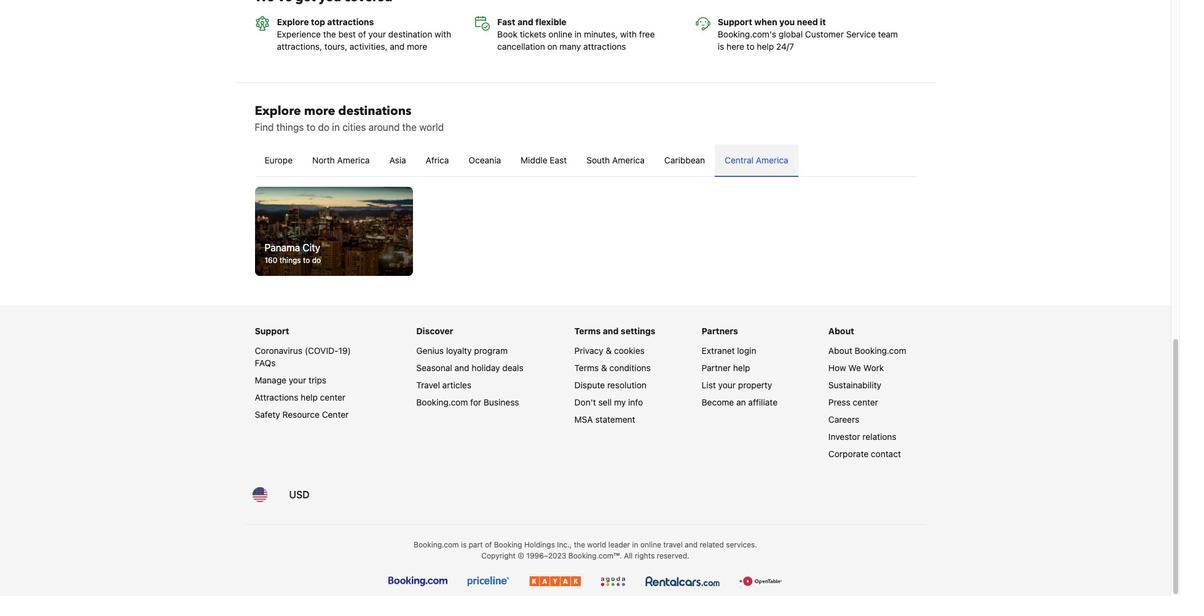 Task type: describe. For each thing, give the bounding box(es) containing it.
with inside fast and flexible book tickets online in minutes, with free cancellation on many attractions
[[621, 29, 637, 39]]

attractions help center
[[255, 392, 346, 403]]

travel
[[664, 541, 683, 550]]

deals
[[503, 363, 524, 373]]

attractions help center link
[[255, 392, 346, 403]]

we
[[849, 363, 862, 373]]

when
[[755, 17, 778, 27]]

about for about booking.com
[[829, 346, 853, 356]]

africa
[[426, 155, 449, 166]]

investor
[[829, 432, 861, 442]]

south america
[[587, 155, 645, 166]]

top
[[311, 17, 325, 27]]

resource
[[283, 410, 320, 420]]

tours,
[[325, 41, 348, 52]]

with inside explore top attractions experience the best of your destination with attractions, tours, activities, and more
[[435, 29, 452, 39]]

is inside booking.com is part of booking holdings inc., the world leader in online travel and related services. copyright © 1996–2023 booking.com™. all rights reserved.
[[461, 541, 467, 550]]

online inside fast and flexible book tickets online in minutes, with free cancellation on many attractions
[[549, 29, 573, 39]]

world inside explore more destinations find things to do in cities around the world
[[420, 122, 444, 133]]

press
[[829, 397, 851, 408]]

statement
[[596, 414, 636, 425]]

it
[[821, 17, 826, 27]]

partner help
[[702, 363, 751, 373]]

investor relations link
[[829, 432, 897, 442]]

and for fast and flexible book tickets online in minutes, with free cancellation on many attractions
[[518, 17, 534, 27]]

dispute
[[575, 380, 605, 390]]

19)
[[339, 346, 351, 356]]

genius loyalty program link
[[417, 346, 508, 356]]

to inside explore more destinations find things to do in cities around the world
[[307, 122, 316, 133]]

program
[[474, 346, 508, 356]]

cookies
[[614, 346, 645, 356]]

world inside booking.com is part of booking holdings inc., the world leader in online travel and related services. copyright © 1996–2023 booking.com™. all rights reserved.
[[588, 541, 607, 550]]

booking.com is part of booking holdings inc., the world leader in online travel and related services. copyright © 1996–2023 booking.com™. all rights reserved.
[[414, 541, 758, 561]]

become an affiliate
[[702, 397, 778, 408]]

center
[[322, 410, 349, 420]]

holiday
[[472, 363, 500, 373]]

business
[[484, 397, 519, 408]]

trips
[[309, 375, 327, 386]]

manage your trips link
[[255, 375, 327, 386]]

0 vertical spatial booking.com
[[855, 346, 907, 356]]

extranet
[[702, 346, 735, 356]]

for
[[471, 397, 482, 408]]

booking.com for business link
[[417, 397, 519, 408]]

1 horizontal spatial center
[[853, 397, 879, 408]]

fast and flexible book tickets online in minutes, with free cancellation on many attractions
[[498, 17, 655, 52]]

corporate
[[829, 449, 869, 459]]

booking.com's
[[718, 29, 777, 39]]

support for support
[[255, 326, 289, 336]]

find
[[255, 122, 274, 133]]

the inside booking.com is part of booking holdings inc., the world leader in online travel and related services. copyright © 1996–2023 booking.com™. all rights reserved.
[[574, 541, 586, 550]]

how we work
[[829, 363, 885, 373]]

how we work link
[[829, 363, 885, 373]]

0 horizontal spatial center
[[320, 392, 346, 403]]

safety resource center link
[[255, 410, 349, 420]]

the inside explore more destinations find things to do in cities around the world
[[403, 122, 417, 133]]

tab list containing europe
[[255, 145, 917, 178]]

europe button
[[255, 145, 303, 177]]

destination
[[389, 29, 433, 39]]

central america button
[[715, 145, 799, 177]]

rights
[[635, 552, 655, 561]]

help for partner help
[[734, 363, 751, 373]]

africa button
[[416, 145, 459, 177]]

terms for terms and settings
[[575, 326, 601, 336]]

do inside explore more destinations find things to do in cities around the world
[[318, 122, 330, 133]]

explore for explore top attractions
[[277, 17, 309, 27]]

explore more destinations find things to do in cities around the world
[[255, 103, 444, 133]]

relations
[[863, 432, 897, 442]]

all
[[624, 552, 633, 561]]

and for terms and settings
[[603, 326, 619, 336]]

terms for terms & conditions
[[575, 363, 599, 373]]

about booking.com link
[[829, 346, 907, 356]]

press center link
[[829, 397, 879, 408]]

attractions
[[255, 392, 299, 403]]

destinations
[[338, 103, 412, 119]]

usd
[[289, 489, 310, 501]]

partners
[[702, 326, 739, 336]]

middle east button
[[511, 145, 577, 177]]

usd button
[[282, 480, 317, 510]]

careers
[[829, 414, 860, 425]]

discover
[[417, 326, 454, 336]]

more inside explore more destinations find things to do in cities around the world
[[304, 103, 335, 119]]

america for central america
[[756, 155, 789, 166]]

related
[[700, 541, 724, 550]]

safety resource center
[[255, 410, 349, 420]]

panama
[[265, 242, 300, 253]]

(covid-
[[305, 346, 339, 356]]

support when you need it booking.com's global customer service team is here to help 24/7
[[718, 17, 899, 52]]

reserved.
[[657, 552, 690, 561]]

your for manage your trips
[[289, 375, 306, 386]]

inc.,
[[557, 541, 572, 550]]

team
[[879, 29, 899, 39]]

panama city image
[[255, 187, 413, 276]]

sustainability
[[829, 380, 882, 390]]

booking
[[494, 541, 523, 550]]

booking.com™.
[[569, 552, 622, 561]]

north america
[[312, 155, 370, 166]]

help inside the support when you need it booking.com's global customer service team is here to help 24/7
[[757, 41, 774, 52]]

genius loyalty program
[[417, 346, 508, 356]]

the inside explore top attractions experience the best of your destination with attractions, tours, activities, and more
[[323, 29, 336, 39]]

work
[[864, 363, 885, 373]]

explore top attractions experience the best of your destination with attractions, tours, activities, and more
[[277, 17, 452, 52]]

here
[[727, 41, 745, 52]]

terms and settings
[[575, 326, 656, 336]]

manage
[[255, 375, 287, 386]]

your inside explore top attractions experience the best of your destination with attractions, tours, activities, and more
[[369, 29, 386, 39]]

conditions
[[610, 363, 651, 373]]

support for support when you need it booking.com's global customer service team is here to help 24/7
[[718, 17, 753, 27]]

faqs
[[255, 358, 276, 368]]

cities
[[343, 122, 366, 133]]

in inside explore more destinations find things to do in cities around the world
[[332, 122, 340, 133]]

an
[[737, 397, 746, 408]]

do inside panama city 160 things to do
[[312, 256, 321, 265]]

your for list your property
[[719, 380, 736, 390]]

caribbean
[[665, 155, 706, 166]]



Task type: vqa. For each thing, say whether or not it's contained in the screenshot.


Task type: locate. For each thing, give the bounding box(es) containing it.
1 horizontal spatial online
[[641, 541, 662, 550]]

2 horizontal spatial your
[[719, 380, 736, 390]]

about booking.com
[[829, 346, 907, 356]]

in inside booking.com is part of booking holdings inc., the world leader in online travel and related services. copyright © 1996–2023 booking.com™. all rights reserved.
[[633, 541, 639, 550]]

partner help link
[[702, 363, 751, 373]]

0 vertical spatial in
[[575, 29, 582, 39]]

your
[[369, 29, 386, 39], [289, 375, 306, 386], [719, 380, 736, 390]]

0 vertical spatial of
[[358, 29, 366, 39]]

support up booking.com's on the top right
[[718, 17, 753, 27]]

booking.com up work
[[855, 346, 907, 356]]

south
[[587, 155, 610, 166]]

support up the coronavirus
[[255, 326, 289, 336]]

1 horizontal spatial with
[[621, 29, 637, 39]]

0 horizontal spatial the
[[323, 29, 336, 39]]

leader
[[609, 541, 631, 550]]

terms up privacy
[[575, 326, 601, 336]]

global
[[779, 29, 803, 39]]

0 horizontal spatial with
[[435, 29, 452, 39]]

0 vertical spatial the
[[323, 29, 336, 39]]

on
[[548, 41, 558, 52]]

seasonal and holiday deals
[[417, 363, 524, 373]]

and inside explore top attractions experience the best of your destination with attractions, tours, activities, and more
[[390, 41, 405, 52]]

things right find
[[277, 122, 304, 133]]

1 horizontal spatial world
[[588, 541, 607, 550]]

cancellation
[[498, 41, 545, 52]]

2 vertical spatial the
[[574, 541, 586, 550]]

america right central
[[756, 155, 789, 166]]

about for about
[[829, 326, 855, 336]]

2 america from the left
[[613, 155, 645, 166]]

minutes,
[[584, 29, 618, 39]]

1 terms from the top
[[575, 326, 601, 336]]

3 america from the left
[[756, 155, 789, 166]]

1 horizontal spatial of
[[485, 541, 492, 550]]

of right part
[[485, 541, 492, 550]]

extranet login link
[[702, 346, 757, 356]]

2 horizontal spatial america
[[756, 155, 789, 166]]

1 with from the left
[[435, 29, 452, 39]]

0 vertical spatial is
[[718, 41, 725, 52]]

160
[[265, 256, 278, 265]]

2 horizontal spatial in
[[633, 541, 639, 550]]

in inside fast and flexible book tickets online in minutes, with free cancellation on many attractions
[[575, 29, 582, 39]]

0 vertical spatial &
[[606, 346, 612, 356]]

is left here
[[718, 41, 725, 52]]

1 horizontal spatial attractions
[[584, 41, 626, 52]]

seasonal
[[417, 363, 453, 373]]

1 horizontal spatial more
[[407, 41, 428, 52]]

0 horizontal spatial is
[[461, 541, 467, 550]]

central
[[725, 155, 754, 166]]

dispute resolution link
[[575, 380, 647, 390]]

1 vertical spatial explore
[[255, 103, 301, 119]]

1 vertical spatial things
[[280, 256, 301, 265]]

and up privacy & cookies link at the bottom of page
[[603, 326, 619, 336]]

0 horizontal spatial online
[[549, 29, 573, 39]]

1 horizontal spatial america
[[613, 155, 645, 166]]

0 vertical spatial support
[[718, 17, 753, 27]]

msa statement
[[575, 414, 636, 425]]

0 horizontal spatial attractions
[[327, 17, 374, 27]]

2 vertical spatial in
[[633, 541, 639, 550]]

sell
[[599, 397, 612, 408]]

1 vertical spatial in
[[332, 122, 340, 133]]

my
[[614, 397, 626, 408]]

kayak image
[[530, 577, 581, 587], [530, 577, 581, 587]]

1 vertical spatial attractions
[[584, 41, 626, 52]]

& up terms & conditions link
[[606, 346, 612, 356]]

center down sustainability
[[853, 397, 879, 408]]

help
[[757, 41, 774, 52], [734, 363, 751, 373], [301, 392, 318, 403]]

1 horizontal spatial is
[[718, 41, 725, 52]]

terms down privacy
[[575, 363, 599, 373]]

1 vertical spatial booking.com
[[417, 397, 468, 408]]

safety
[[255, 410, 280, 420]]

0 vertical spatial attractions
[[327, 17, 374, 27]]

city
[[303, 242, 320, 253]]

don't
[[575, 397, 596, 408]]

1 horizontal spatial in
[[575, 29, 582, 39]]

attractions inside explore top attractions experience the best of your destination with attractions, tours, activities, and more
[[327, 17, 374, 27]]

extranet login
[[702, 346, 757, 356]]

0 vertical spatial to
[[747, 41, 755, 52]]

opentable image
[[740, 577, 783, 587], [740, 577, 783, 587]]

travel articles link
[[417, 380, 472, 390]]

0 vertical spatial do
[[318, 122, 330, 133]]

1 vertical spatial support
[[255, 326, 289, 336]]

and down 'destination'
[[390, 41, 405, 52]]

and for seasonal and holiday deals
[[455, 363, 470, 373]]

to inside panama city 160 things to do
[[303, 256, 310, 265]]

1 vertical spatial &
[[602, 363, 608, 373]]

0 vertical spatial explore
[[277, 17, 309, 27]]

more down 'destination'
[[407, 41, 428, 52]]

1 vertical spatial more
[[304, 103, 335, 119]]

about up how
[[829, 346, 853, 356]]

rentalcars image
[[646, 577, 720, 587], [646, 577, 720, 587]]

2 with from the left
[[621, 29, 637, 39]]

flexible
[[536, 17, 567, 27]]

articles
[[443, 380, 472, 390]]

genius
[[417, 346, 444, 356]]

america right south
[[613, 155, 645, 166]]

explore up find
[[255, 103, 301, 119]]

and
[[518, 17, 534, 27], [390, 41, 405, 52], [603, 326, 619, 336], [455, 363, 470, 373], [685, 541, 698, 550]]

is
[[718, 41, 725, 52], [461, 541, 467, 550]]

0 vertical spatial world
[[420, 122, 444, 133]]

0 vertical spatial help
[[757, 41, 774, 52]]

and inside fast and flexible book tickets online in minutes, with free cancellation on many attractions
[[518, 17, 534, 27]]

seasonal and holiday deals link
[[417, 363, 524, 373]]

2 terms from the top
[[575, 363, 599, 373]]

world up africa
[[420, 122, 444, 133]]

0 horizontal spatial in
[[332, 122, 340, 133]]

do down city
[[312, 256, 321, 265]]

and down genius loyalty program "link"
[[455, 363, 470, 373]]

booking.com for part
[[414, 541, 459, 550]]

1 horizontal spatial the
[[403, 122, 417, 133]]

0 horizontal spatial america
[[337, 155, 370, 166]]

of inside explore top attractions experience the best of your destination with attractions, tours, activities, and more
[[358, 29, 366, 39]]

0 vertical spatial about
[[829, 326, 855, 336]]

0 horizontal spatial support
[[255, 326, 289, 336]]

settings
[[621, 326, 656, 336]]

your down partner help link
[[719, 380, 736, 390]]

privacy
[[575, 346, 604, 356]]

travel articles
[[417, 380, 472, 390]]

careers link
[[829, 414, 860, 425]]

resolution
[[608, 380, 647, 390]]

0 horizontal spatial world
[[420, 122, 444, 133]]

booking.com for business
[[417, 397, 468, 408]]

about up the about booking.com
[[829, 326, 855, 336]]

to down city
[[303, 256, 310, 265]]

with
[[435, 29, 452, 39], [621, 29, 637, 39]]

in
[[575, 29, 582, 39], [332, 122, 340, 133], [633, 541, 639, 550]]

booking.com
[[855, 346, 907, 356], [417, 397, 468, 408], [414, 541, 459, 550]]

terms & conditions link
[[575, 363, 651, 373]]

oceania
[[469, 155, 501, 166]]

2 about from the top
[[829, 346, 853, 356]]

0 horizontal spatial more
[[304, 103, 335, 119]]

become
[[702, 397, 734, 408]]

1 vertical spatial the
[[403, 122, 417, 133]]

don't sell my info
[[575, 397, 643, 408]]

america for north america
[[337, 155, 370, 166]]

help up list your property
[[734, 363, 751, 373]]

agoda image
[[601, 577, 626, 587], [601, 577, 626, 587]]

booking.com image
[[389, 577, 448, 587], [389, 577, 448, 587]]

info
[[629, 397, 643, 408]]

your up activities,
[[369, 29, 386, 39]]

center up center
[[320, 392, 346, 403]]

is inside the support when you need it booking.com's global customer service team is here to help 24/7
[[718, 41, 725, 52]]

& for terms
[[602, 363, 608, 373]]

help for attractions help center
[[301, 392, 318, 403]]

1 vertical spatial help
[[734, 363, 751, 373]]

and right travel
[[685, 541, 698, 550]]

america inside button
[[756, 155, 789, 166]]

0 vertical spatial online
[[549, 29, 573, 39]]

contact
[[871, 449, 902, 459]]

affiliate
[[749, 397, 778, 408]]

fast
[[498, 17, 516, 27]]

many
[[560, 41, 581, 52]]

more up north
[[304, 103, 335, 119]]

the up tours,
[[323, 29, 336, 39]]

services.
[[726, 541, 758, 550]]

0 horizontal spatial help
[[301, 392, 318, 403]]

with right 'destination'
[[435, 29, 452, 39]]

america right north
[[337, 155, 370, 166]]

sustainability link
[[829, 380, 882, 390]]

list your property
[[702, 380, 773, 390]]

online up on
[[549, 29, 573, 39]]

2 horizontal spatial help
[[757, 41, 774, 52]]

0 vertical spatial terms
[[575, 326, 601, 336]]

1 horizontal spatial support
[[718, 17, 753, 27]]

1 about from the top
[[829, 326, 855, 336]]

1 vertical spatial online
[[641, 541, 662, 550]]

online inside booking.com is part of booking holdings inc., the world leader in online travel and related services. copyright © 1996–2023 booking.com™. all rights reserved.
[[641, 541, 662, 550]]

2 vertical spatial help
[[301, 392, 318, 403]]

booking.com inside booking.com is part of booking holdings inc., the world leader in online travel and related services. copyright © 1996–2023 booking.com™. all rights reserved.
[[414, 541, 459, 550]]

attractions down minutes,
[[584, 41, 626, 52]]

explore inside explore more destinations find things to do in cities around the world
[[255, 103, 301, 119]]

explore inside explore top attractions experience the best of your destination with attractions, tours, activities, and more
[[277, 17, 309, 27]]

tab list
[[255, 145, 917, 178]]

attractions inside fast and flexible book tickets online in minutes, with free cancellation on many attractions
[[584, 41, 626, 52]]

explore up experience on the left of the page
[[277, 17, 309, 27]]

& down privacy & cookies link at the bottom of page
[[602, 363, 608, 373]]

1 vertical spatial is
[[461, 541, 467, 550]]

2 vertical spatial booking.com
[[414, 541, 459, 550]]

north
[[312, 155, 335, 166]]

america for south america
[[613, 155, 645, 166]]

things down panama
[[280, 256, 301, 265]]

world
[[420, 122, 444, 133], [588, 541, 607, 550]]

1 vertical spatial about
[[829, 346, 853, 356]]

and up "tickets"
[[518, 17, 534, 27]]

&
[[606, 346, 612, 356], [602, 363, 608, 373]]

1 vertical spatial of
[[485, 541, 492, 550]]

you
[[780, 17, 795, 27]]

investor relations
[[829, 432, 897, 442]]

explore for explore more destinations
[[255, 103, 301, 119]]

attractions up best
[[327, 17, 374, 27]]

tickets
[[520, 29, 547, 39]]

asia
[[390, 155, 406, 166]]

of inside booking.com is part of booking holdings inc., the world leader in online travel and related services. copyright © 1996–2023 booking.com™. all rights reserved.
[[485, 541, 492, 550]]

0 horizontal spatial your
[[289, 375, 306, 386]]

1 vertical spatial do
[[312, 256, 321, 265]]

world up the booking.com™.
[[588, 541, 607, 550]]

0 vertical spatial things
[[277, 122, 304, 133]]

help left 24/7
[[757, 41, 774, 52]]

things inside explore more destinations find things to do in cities around the world
[[277, 122, 304, 133]]

0 horizontal spatial of
[[358, 29, 366, 39]]

2 horizontal spatial the
[[574, 541, 586, 550]]

to down booking.com's on the top right
[[747, 41, 755, 52]]

1 horizontal spatial help
[[734, 363, 751, 373]]

explore
[[277, 17, 309, 27], [255, 103, 301, 119]]

do left cities
[[318, 122, 330, 133]]

copyright
[[482, 552, 516, 561]]

1 vertical spatial terms
[[575, 363, 599, 373]]

to up north
[[307, 122, 316, 133]]

booking.com left part
[[414, 541, 459, 550]]

is left part
[[461, 541, 467, 550]]

priceline.com image
[[468, 577, 510, 587], [468, 577, 510, 587]]

in up all
[[633, 541, 639, 550]]

your up attractions help center
[[289, 375, 306, 386]]

more inside explore top attractions experience the best of your destination with attractions, tours, activities, and more
[[407, 41, 428, 52]]

of
[[358, 29, 366, 39], [485, 541, 492, 550]]

dispute resolution
[[575, 380, 647, 390]]

online up rights at the bottom right of page
[[641, 541, 662, 550]]

to inside the support when you need it booking.com's global customer service team is here to help 24/7
[[747, 41, 755, 52]]

in left cities
[[332, 122, 340, 133]]

oceania button
[[459, 145, 511, 177]]

support
[[718, 17, 753, 27], [255, 326, 289, 336]]

terms & conditions
[[575, 363, 651, 373]]

do
[[318, 122, 330, 133], [312, 256, 321, 265]]

1 america from the left
[[337, 155, 370, 166]]

0 vertical spatial more
[[407, 41, 428, 52]]

1 vertical spatial to
[[307, 122, 316, 133]]

booking.com down travel articles link
[[417, 397, 468, 408]]

with left free
[[621, 29, 637, 39]]

the right inc.,
[[574, 541, 586, 550]]

support inside the support when you need it booking.com's global customer service team is here to help 24/7
[[718, 17, 753, 27]]

and inside booking.com is part of booking holdings inc., the world leader in online travel and related services. copyright © 1996–2023 booking.com™. all rights reserved.
[[685, 541, 698, 550]]

things
[[277, 122, 304, 133], [280, 256, 301, 265]]

1 horizontal spatial your
[[369, 29, 386, 39]]

& for privacy
[[606, 346, 612, 356]]

in up 'many' in the left top of the page
[[575, 29, 582, 39]]

2 vertical spatial to
[[303, 256, 310, 265]]

things inside panama city 160 things to do
[[280, 256, 301, 265]]

service
[[847, 29, 876, 39]]

america
[[337, 155, 370, 166], [613, 155, 645, 166], [756, 155, 789, 166]]

help up "safety resource center" at bottom left
[[301, 392, 318, 403]]

the right around
[[403, 122, 417, 133]]

1 vertical spatial world
[[588, 541, 607, 550]]

of up activities,
[[358, 29, 366, 39]]



